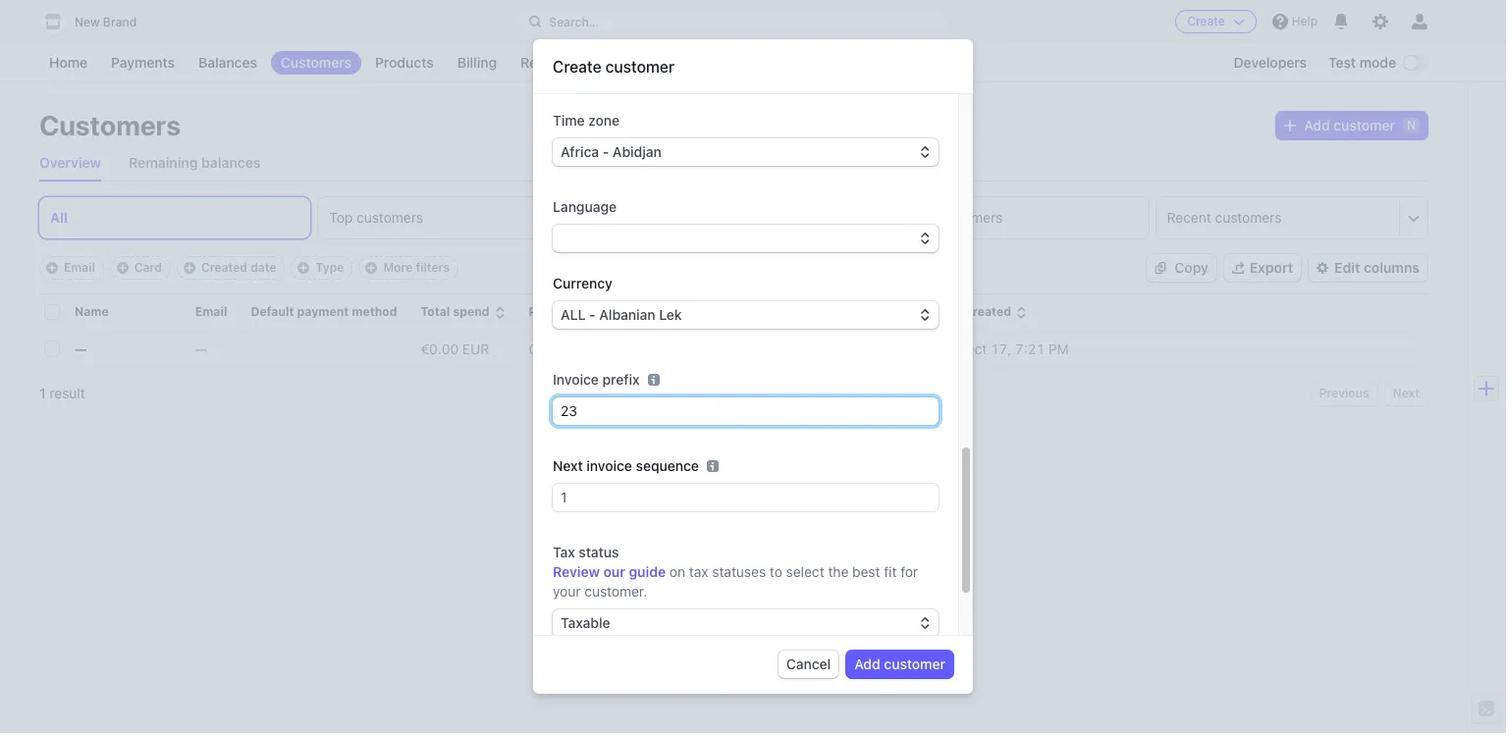 Task type: describe. For each thing, give the bounding box(es) containing it.
— for 1st — link
[[75, 340, 87, 357]]

first-
[[609, 209, 642, 226]]

1 result
[[39, 385, 85, 402]]

total spend
[[421, 304, 489, 319]]

new
[[75, 15, 100, 29]]

oct 17, 7:21 pm link
[[964, 332, 1428, 365]]

first-time customers
[[609, 209, 740, 226]]

repeat customers
[[888, 209, 1003, 226]]

billing
[[457, 54, 497, 71]]

payment for last
[[873, 304, 925, 319]]

add card image
[[117, 262, 128, 274]]

open overflow menu image
[[1408, 212, 1420, 223]]

invoice prefix
[[553, 371, 640, 388]]

toolbar containing email
[[39, 256, 459, 280]]

all link
[[39, 197, 311, 239]]

fit
[[884, 564, 897, 580]]

edit columns button
[[1309, 254, 1428, 282]]

result
[[49, 385, 85, 402]]

reports link
[[511, 51, 581, 75]]

products
[[375, 54, 434, 71]]

review
[[553, 564, 600, 580]]

currency
[[553, 275, 613, 292]]

the
[[828, 564, 849, 580]]

recent
[[1167, 209, 1211, 226]]

add customer button
[[847, 651, 953, 678]]

remaining balances
[[129, 154, 261, 171]]

all
[[50, 209, 68, 226]]

copy
[[1175, 259, 1208, 276]]

payment for default
[[297, 304, 349, 319]]

2 — link from the left
[[195, 332, 251, 365]]

your
[[553, 583, 581, 600]]

next for next
[[1393, 386, 1420, 401]]

spend
[[453, 304, 489, 319]]

language
[[553, 198, 617, 215]]

last payment
[[844, 304, 925, 319]]

Select Item checkbox
[[45, 342, 59, 356]]

1 horizontal spatial payments
[[529, 304, 587, 319]]

home link
[[39, 51, 97, 75]]

copy button
[[1147, 254, 1216, 282]]

next invoice sequence
[[553, 458, 699, 474]]

oct 17, 7:21 pm
[[964, 340, 1069, 357]]

more button
[[664, 51, 736, 75]]

export button
[[1224, 254, 1301, 282]]

refunds
[[626, 304, 676, 319]]

oct
[[964, 340, 987, 357]]

0 vertical spatial email
[[64, 260, 95, 275]]

test mode
[[1328, 54, 1396, 71]]

balances
[[201, 154, 261, 171]]

next for next invoice sequence
[[553, 458, 583, 474]]

mode
[[1360, 54, 1396, 71]]

17,
[[991, 340, 1012, 357]]

0 link
[[529, 332, 626, 365]]

export
[[1250, 259, 1293, 276]]

2 horizontal spatial customer
[[1334, 117, 1395, 134]]

invoice
[[553, 371, 599, 388]]

add inside button
[[854, 656, 880, 673]]

add created date image
[[184, 262, 195, 274]]

edit
[[1335, 259, 1360, 276]]

total
[[421, 304, 450, 319]]

last
[[844, 304, 870, 319]]

edit columns
[[1335, 259, 1420, 276]]

all - albanian lek button
[[553, 301, 939, 329]]

connect
[[595, 54, 650, 71]]

add email image
[[46, 262, 58, 274]]

1 — link from the left
[[75, 332, 132, 365]]

overview
[[39, 154, 101, 171]]

add more filters image
[[366, 262, 377, 274]]

customers inside customers link
[[281, 54, 351, 71]]

type
[[316, 260, 344, 275]]

tax status
[[553, 544, 619, 561]]

recent customers link
[[1156, 197, 1399, 239]]

lek
[[659, 306, 682, 323]]

€0.00 eur link
[[421, 332, 529, 365]]

time
[[642, 209, 670, 226]]

0 vertical spatial add customer
[[1304, 117, 1395, 134]]

create button
[[1176, 10, 1257, 33]]

— for second — link from the left
[[195, 340, 207, 357]]

statuses
[[712, 564, 766, 580]]

1 horizontal spatial email
[[195, 304, 227, 319]]

invoice
[[587, 458, 632, 474]]

prefix
[[602, 371, 640, 388]]

eur
[[462, 340, 489, 357]]

on tax statuses to select the best fit for your customer.
[[553, 564, 918, 600]]

default payment method
[[251, 304, 397, 319]]



Task type: locate. For each thing, give the bounding box(es) containing it.
1 vertical spatial next
[[553, 458, 583, 474]]

customers right time
[[673, 209, 740, 226]]

cancel
[[786, 656, 831, 673]]

None text field
[[553, 484, 939, 512]]

- for africa
[[603, 143, 609, 160]]

customer.
[[584, 583, 647, 600]]

add customer inside button
[[854, 656, 946, 673]]

more for more filters
[[383, 260, 413, 275]]

0
[[529, 340, 537, 357]]

created date
[[201, 260, 276, 275]]

1 vertical spatial add
[[854, 656, 880, 673]]

7:21
[[1015, 340, 1045, 357]]

0 vertical spatial next
[[1393, 386, 1420, 401]]

add customer left n
[[1304, 117, 1395, 134]]

default
[[251, 304, 294, 319]]

create customer
[[553, 58, 675, 76]]

create up developers link
[[1187, 14, 1225, 28]]

email right add email icon
[[64, 260, 95, 275]]

balances link
[[189, 51, 267, 75]]

tab list containing overview
[[39, 145, 1428, 182]]

1 horizontal spatial customers
[[281, 54, 351, 71]]

1 vertical spatial customers
[[39, 109, 181, 141]]

add customer right cancel
[[854, 656, 946, 673]]

1 tab list from the top
[[39, 145, 1428, 182]]

developers
[[1234, 54, 1307, 71]]

0 horizontal spatial add
[[854, 656, 880, 673]]

4 customers from the left
[[1215, 209, 1282, 226]]

— link
[[75, 332, 132, 365], [195, 332, 251, 365]]

0 vertical spatial customers
[[281, 54, 351, 71]]

- inside africa - abidjan dropdown button
[[603, 143, 609, 160]]

0 horizontal spatial — link
[[75, 332, 132, 365]]

columns
[[1364, 259, 1420, 276]]

customers for recent customers
[[1215, 209, 1282, 226]]

name
[[75, 304, 109, 319]]

create down the search…
[[553, 58, 602, 76]]

add down the test
[[1304, 117, 1330, 134]]

customers for top customers
[[356, 209, 423, 226]]

customer left n
[[1334, 117, 1395, 134]]

1 horizontal spatial svg image
[[1285, 120, 1296, 132]]

0 horizontal spatial svg image
[[1155, 262, 1167, 274]]

time zone
[[553, 112, 620, 129]]

€0.00
[[421, 340, 459, 357]]

created up oct in the right of the page
[[964, 304, 1011, 319]]

guide
[[629, 564, 666, 580]]

reports
[[520, 54, 571, 71]]

customer up zone
[[605, 58, 675, 76]]

customers up overview
[[39, 109, 181, 141]]

date
[[251, 260, 276, 275]]

1
[[39, 385, 46, 402]]

previous
[[1319, 386, 1369, 401]]

method
[[352, 304, 397, 319]]

0 vertical spatial created
[[201, 260, 247, 275]]

2 — from the left
[[195, 340, 207, 357]]

next
[[1393, 386, 1420, 401], [553, 458, 583, 474]]

remaining
[[129, 154, 198, 171]]

all - albanian lek
[[561, 306, 682, 323]]

1 horizontal spatial add customer
[[1304, 117, 1395, 134]]

payment down the type
[[297, 304, 349, 319]]

1 horizontal spatial add
[[1304, 117, 1330, 134]]

create for create
[[1187, 14, 1225, 28]]

products link
[[365, 51, 444, 75]]

our
[[603, 564, 625, 580]]

repeat customers link
[[877, 197, 1148, 239]]

home
[[49, 54, 87, 71]]

created for created
[[964, 304, 1011, 319]]

2 vertical spatial customer
[[884, 656, 946, 673]]

card
[[134, 260, 162, 275]]

0 horizontal spatial more
[[383, 260, 413, 275]]

svg image
[[1285, 120, 1296, 132], [1155, 262, 1167, 274]]

payments down brand
[[111, 54, 175, 71]]

customers right repeat
[[936, 209, 1003, 226]]

1 vertical spatial more
[[383, 260, 413, 275]]

filters
[[416, 260, 450, 275]]

tab list containing all
[[39, 197, 1428, 239]]

customers left products
[[281, 54, 351, 71]]

Search… search field
[[518, 9, 949, 34]]

create for create customer
[[553, 58, 602, 76]]

sequence
[[636, 458, 699, 474]]

time
[[553, 112, 585, 129]]

1 horizontal spatial customer
[[884, 656, 946, 673]]

1 horizontal spatial payment
[[873, 304, 925, 319]]

1 vertical spatial created
[[964, 304, 1011, 319]]

€0.00 eur
[[421, 340, 489, 357]]

tab list
[[39, 145, 1428, 182], [39, 197, 1428, 239]]

email
[[64, 260, 95, 275], [195, 304, 227, 319]]

— link down default
[[195, 332, 251, 365]]

0 horizontal spatial payment
[[297, 304, 349, 319]]

best
[[852, 564, 880, 580]]

next right previous
[[1393, 386, 1420, 401]]

payments down currency
[[529, 304, 587, 319]]

1 vertical spatial customer
[[1334, 117, 1395, 134]]

customer down for
[[884, 656, 946, 673]]

0 vertical spatial create
[[1187, 14, 1225, 28]]

1 vertical spatial payments
[[529, 304, 587, 319]]

tab list down africa - abidjan dropdown button
[[39, 197, 1428, 239]]

svg image inside copy popup button
[[1155, 262, 1167, 274]]

1 horizontal spatial next
[[1393, 386, 1420, 401]]

0 vertical spatial add
[[1304, 117, 1330, 134]]

0 vertical spatial payments
[[111, 54, 175, 71]]

1 horizontal spatial create
[[1187, 14, 1225, 28]]

0 horizontal spatial created
[[201, 260, 247, 275]]

payment right last
[[873, 304, 925, 319]]

0 horizontal spatial customer
[[605, 58, 675, 76]]

africa - abidjan button
[[553, 138, 939, 166]]

1 vertical spatial tab list
[[39, 197, 1428, 239]]

— down add created date icon
[[195, 340, 207, 357]]

2 customers from the left
[[673, 209, 740, 226]]

0 horizontal spatial customers
[[39, 109, 181, 141]]

next inside button
[[1393, 386, 1420, 401]]

add
[[1304, 117, 1330, 134], [854, 656, 880, 673]]

first-time customers link
[[598, 197, 869, 239]]

1 horizontal spatial more
[[673, 54, 707, 71]]

brand
[[103, 15, 137, 29]]

status
[[579, 544, 619, 561]]

customers up export button at the top right
[[1215, 209, 1282, 226]]

repeat
[[888, 209, 932, 226]]

3 customers from the left
[[936, 209, 1003, 226]]

overview link
[[39, 145, 101, 181]]

—
[[75, 340, 87, 357], [195, 340, 207, 357]]

-
[[603, 143, 609, 160], [589, 306, 596, 323]]

tax
[[553, 544, 575, 561]]

created right add created date icon
[[201, 260, 247, 275]]

test
[[1328, 54, 1356, 71]]

top
[[329, 209, 353, 226]]

customer inside button
[[884, 656, 946, 673]]

n
[[1407, 118, 1416, 133]]

svg image down developers link
[[1285, 120, 1296, 132]]

all
[[561, 306, 586, 323]]

create inside button
[[1187, 14, 1225, 28]]

customers right top
[[356, 209, 423, 226]]

top customers
[[329, 209, 423, 226]]

0 horizontal spatial add customer
[[854, 656, 946, 673]]

for
[[901, 564, 918, 580]]

pm
[[1049, 340, 1069, 357]]

add type image
[[298, 262, 310, 274]]

created for created date
[[201, 260, 247, 275]]

balances
[[198, 54, 257, 71]]

- for all
[[589, 306, 596, 323]]

1 horizontal spatial -
[[603, 143, 609, 160]]

0 horizontal spatial create
[[553, 58, 602, 76]]

svg image left copy at right top
[[1155, 262, 1167, 274]]

0 horizontal spatial email
[[64, 260, 95, 275]]

0 vertical spatial tab list
[[39, 145, 1428, 182]]

top customers link
[[319, 197, 590, 239]]

1 — from the left
[[75, 340, 87, 357]]

africa - abidjan
[[561, 143, 662, 160]]

africa
[[561, 143, 599, 160]]

more for more
[[673, 54, 707, 71]]

1 vertical spatial add customer
[[854, 656, 946, 673]]

developers link
[[1224, 51, 1317, 75]]

- inside all - albanian lek dropdown button
[[589, 306, 596, 323]]

on
[[670, 564, 685, 580]]

more
[[673, 54, 707, 71], [383, 260, 413, 275]]

more right "add more filters" image
[[383, 260, 413, 275]]

more down search… search field
[[673, 54, 707, 71]]

new brand
[[75, 15, 137, 29]]

1 vertical spatial svg image
[[1155, 262, 1167, 274]]

more filters
[[383, 260, 450, 275]]

add right cancel
[[854, 656, 880, 673]]

recent customers
[[1167, 209, 1282, 226]]

abidjan
[[613, 143, 662, 160]]

— right select item checkbox
[[75, 340, 87, 357]]

1 payment from the left
[[297, 304, 349, 319]]

1 customers from the left
[[356, 209, 423, 226]]

toolbar
[[39, 256, 459, 280]]

0 horizontal spatial payments
[[111, 54, 175, 71]]

1 horizontal spatial — link
[[195, 332, 251, 365]]

0 vertical spatial customer
[[605, 58, 675, 76]]

tax
[[689, 564, 708, 580]]

0 horizontal spatial next
[[553, 458, 583, 474]]

payments
[[111, 54, 175, 71], [529, 304, 587, 319]]

Invoice prefix text field
[[553, 398, 939, 425]]

1 vertical spatial create
[[553, 58, 602, 76]]

payments link
[[101, 51, 185, 75]]

0 horizontal spatial —
[[75, 340, 87, 357]]

1 vertical spatial email
[[195, 304, 227, 319]]

tab list up first-time customers link
[[39, 145, 1428, 182]]

- right africa
[[603, 143, 609, 160]]

— link down the name in the top of the page
[[75, 332, 132, 365]]

customers for repeat customers
[[936, 209, 1003, 226]]

0 vertical spatial more
[[673, 54, 707, 71]]

1 horizontal spatial created
[[964, 304, 1011, 319]]

remaining balances link
[[129, 145, 261, 181]]

0 vertical spatial -
[[603, 143, 609, 160]]

2 payment from the left
[[873, 304, 925, 319]]

2 tab list from the top
[[39, 197, 1428, 239]]

0 vertical spatial svg image
[[1285, 120, 1296, 132]]

0 horizontal spatial -
[[589, 306, 596, 323]]

email down add created date icon
[[195, 304, 227, 319]]

more inside more "button"
[[673, 54, 707, 71]]

cancel button
[[778, 651, 839, 678]]

1 vertical spatial -
[[589, 306, 596, 323]]

next left invoice
[[553, 458, 583, 474]]

zone
[[588, 112, 620, 129]]

1 horizontal spatial —
[[195, 340, 207, 357]]

- right all
[[589, 306, 596, 323]]

Select All checkbox
[[45, 305, 59, 319]]



Task type: vqa. For each thing, say whether or not it's contained in the screenshot.
the Product catalog
no



